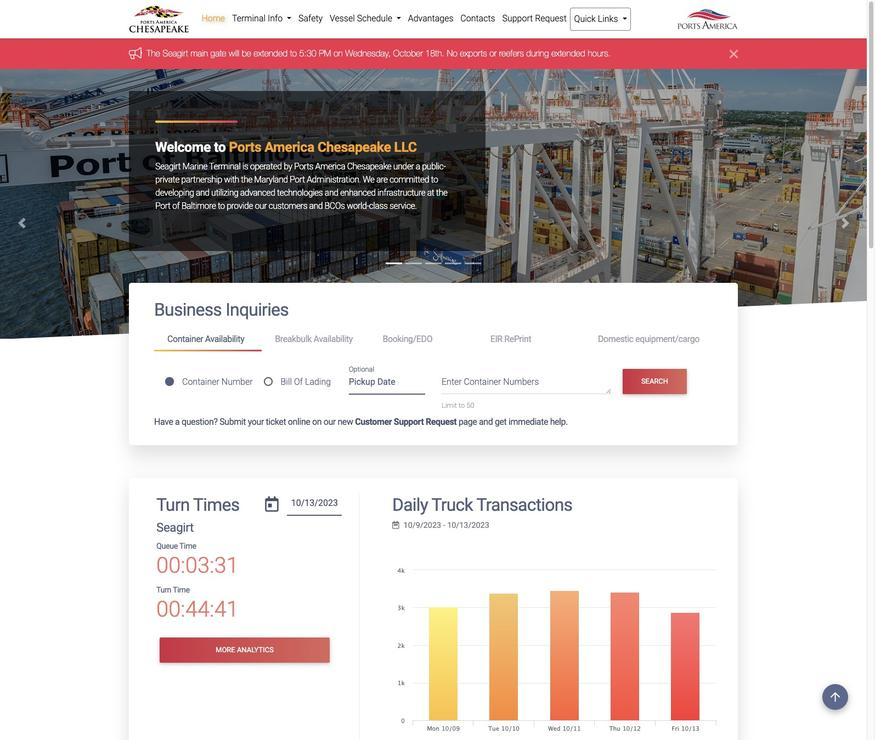 Task type: vqa. For each thing, say whether or not it's contained in the screenshot.
Calendar Day image
yes



Task type: describe. For each thing, give the bounding box(es) containing it.
container for container number
[[182, 377, 219, 387]]

contacts link
[[457, 8, 499, 30]]

page
[[459, 417, 477, 427]]

10/9/2023
[[404, 521, 441, 531]]

support request
[[502, 13, 567, 24]]

domestic equipment/cargo
[[598, 334, 700, 345]]

calendar week image
[[392, 522, 399, 530]]

vessel schedule link
[[326, 8, 405, 30]]

are
[[376, 175, 388, 185]]

search
[[642, 378, 668, 386]]

seagirt marine terminal is operated by ports america chesapeake under a public- private partnership with the maryland port administration.                         we are committed to developing and utilizing advanced technologies and enhanced infrastructure at the port of baltimore to provide                         our customers and bcos world-class service.
[[155, 161, 448, 211]]

analytics
[[237, 647, 274, 655]]

optional
[[349, 366, 374, 374]]

breakbulk availability
[[275, 334, 353, 345]]

00:03:31
[[156, 553, 239, 579]]

by
[[284, 161, 292, 172]]

queue
[[156, 542, 178, 552]]

immediate
[[509, 417, 548, 427]]

1 vertical spatial port
[[155, 201, 170, 211]]

enter
[[442, 377, 462, 388]]

info
[[268, 13, 283, 24]]

a inside seagirt marine terminal is operated by ports america chesapeake under a public- private partnership with the maryland port administration.                         we are committed to developing and utilizing advanced technologies and enhanced infrastructure at the port of baltimore to provide                         our customers and bcos world-class service.
[[416, 161, 420, 172]]

2 extended from the left
[[552, 49, 585, 58]]

the seagirt main gate will be extended to 5:30 pm on wednesday, october 18th.  no exports or reefers during extended hours.
[[147, 49, 611, 58]]

question?
[[182, 417, 218, 427]]

daily truck transactions
[[392, 495, 573, 516]]

domestic
[[598, 334, 634, 345]]

close image
[[730, 47, 738, 61]]

private
[[155, 175, 179, 185]]

marine
[[183, 161, 207, 172]]

seagirt for seagirt marine terminal is operated by ports america chesapeake under a public- private partnership with the maryland port administration.                         we are committed to developing and utilizing advanced technologies and enhanced infrastructure at the port of baltimore to provide                         our customers and bcos world-class service.
[[155, 161, 181, 172]]

exports
[[460, 49, 487, 58]]

technologies
[[277, 188, 323, 198]]

booking/edo link
[[370, 330, 477, 350]]

advantages link
[[405, 8, 457, 30]]

0 horizontal spatial america
[[265, 139, 314, 155]]

more analytics link
[[160, 638, 330, 664]]

october
[[393, 49, 423, 58]]

1 horizontal spatial support
[[502, 13, 533, 24]]

bill of lading
[[281, 377, 331, 387]]

partnership
[[181, 175, 222, 185]]

number
[[222, 377, 253, 387]]

business inquiries
[[154, 300, 289, 321]]

times
[[193, 495, 239, 516]]

our inside main content
[[324, 417, 336, 427]]

the seagirt main gate will be extended to 5:30 pm on wednesday, october 18th.  no exports or reefers during extended hours. alert
[[0, 39, 867, 69]]

0 horizontal spatial ports
[[229, 139, 261, 155]]

enter container numbers
[[442, 377, 539, 388]]

time for 00:03:31
[[179, 542, 196, 552]]

and down partnership
[[196, 188, 209, 198]]

availability for container availability
[[205, 334, 244, 345]]

schedule
[[357, 13, 392, 24]]

llc
[[394, 139, 417, 155]]

availability for breakbulk availability
[[314, 334, 353, 345]]

turn for turn times
[[156, 495, 190, 516]]

18th.
[[425, 49, 445, 58]]

domestic equipment/cargo link
[[585, 330, 713, 350]]

truck
[[432, 495, 473, 516]]

eir reprint link
[[477, 330, 585, 350]]

to inside alert
[[290, 49, 297, 58]]

operated
[[250, 161, 282, 172]]

ticket
[[266, 417, 286, 427]]

equipment/cargo
[[636, 334, 700, 345]]

limit to 50
[[442, 402, 474, 410]]

bill
[[281, 377, 292, 387]]

safety
[[299, 13, 323, 24]]

eir reprint
[[490, 334, 531, 345]]

container number
[[182, 377, 253, 387]]

and inside main content
[[479, 417, 493, 427]]

0 vertical spatial the
[[241, 175, 252, 185]]

queue time 00:03:31
[[156, 542, 239, 579]]

of
[[294, 377, 303, 387]]

hours.
[[588, 49, 611, 58]]

help.
[[550, 417, 568, 427]]

links
[[598, 14, 618, 24]]

quick links
[[574, 14, 620, 24]]

public-
[[422, 161, 446, 172]]

during
[[526, 49, 549, 58]]

utilizing
[[211, 188, 238, 198]]

1 extended from the left
[[254, 49, 288, 58]]

service.
[[390, 201, 417, 211]]

turn times
[[156, 495, 239, 516]]

container up 50
[[464, 377, 501, 388]]

inquiries
[[226, 300, 289, 321]]

online
[[288, 417, 310, 427]]

transactions
[[477, 495, 573, 516]]

at
[[427, 188, 434, 198]]

booking/edo
[[383, 334, 433, 345]]

customers
[[269, 201, 307, 211]]

50
[[467, 402, 474, 410]]

the seagirt main gate will be extended to 5:30 pm on wednesday, october 18th.  no exports or reefers during extended hours. link
[[147, 49, 611, 58]]

contacts
[[461, 13, 495, 24]]

on inside main content
[[312, 417, 322, 427]]

seagirt inside alert
[[163, 49, 188, 58]]

reefers
[[499, 49, 524, 58]]

advantages
[[408, 13, 454, 24]]

Optional text field
[[349, 374, 425, 395]]

world-
[[347, 201, 369, 211]]

safety link
[[295, 8, 326, 30]]

home link
[[198, 8, 229, 30]]

and left bcos
[[309, 201, 323, 211]]

and down the administration.
[[325, 188, 338, 198]]



Task type: locate. For each thing, give the bounding box(es) containing it.
calendar day image
[[265, 497, 279, 512]]

container for container availability
[[167, 334, 203, 345]]

turn up 00:44:41
[[156, 586, 171, 595]]

request down 'limit'
[[426, 417, 457, 427]]

1 turn from the top
[[156, 495, 190, 516]]

-
[[443, 521, 445, 531]]

None text field
[[287, 495, 342, 517]]

the
[[147, 49, 160, 58]]

enhanced
[[340, 188, 376, 198]]

wednesday,
[[345, 49, 391, 58]]

time inside queue time 00:03:31
[[179, 542, 196, 552]]

new
[[338, 417, 353, 427]]

1 horizontal spatial request
[[535, 13, 567, 24]]

main content containing 00:03:31
[[121, 283, 746, 741]]

turn time 00:44:41
[[156, 586, 239, 623]]

availability right breakbulk
[[314, 334, 353, 345]]

container
[[167, 334, 203, 345], [182, 377, 219, 387], [464, 377, 501, 388]]

main content
[[121, 283, 746, 741]]

0 vertical spatial ports
[[229, 139, 261, 155]]

0 horizontal spatial port
[[155, 201, 170, 211]]

ports up is
[[229, 139, 261, 155]]

a inside main content
[[175, 417, 180, 427]]

extended right during
[[552, 49, 585, 58]]

get
[[495, 417, 507, 427]]

breakbulk
[[275, 334, 312, 345]]

a right under
[[416, 161, 420, 172]]

port left of on the left of the page
[[155, 201, 170, 211]]

support right customer
[[394, 417, 424, 427]]

have
[[154, 417, 173, 427]]

on right pm
[[334, 49, 343, 58]]

1 horizontal spatial on
[[334, 49, 343, 58]]

america inside seagirt marine terminal is operated by ports america chesapeake under a public- private partnership with the maryland port administration.                         we are committed to developing and utilizing advanced technologies and enhanced infrastructure at the port of baltimore to provide                         our customers and bcos world-class service.
[[315, 161, 345, 172]]

container left number at the left bottom
[[182, 377, 219, 387]]

0 vertical spatial chesapeake
[[318, 139, 391, 155]]

time for 00:44:41
[[173, 586, 190, 595]]

1 vertical spatial america
[[315, 161, 345, 172]]

1 vertical spatial ports
[[294, 161, 313, 172]]

1 vertical spatial time
[[173, 586, 190, 595]]

support up the reefers
[[502, 13, 533, 24]]

2 turn from the top
[[156, 586, 171, 595]]

business
[[154, 300, 222, 321]]

of
[[172, 201, 180, 211]]

turn inside turn time 00:44:41
[[156, 586, 171, 595]]

container availability
[[167, 334, 244, 345]]

numbers
[[503, 377, 539, 388]]

to down public-
[[431, 175, 438, 185]]

0 horizontal spatial our
[[255, 201, 267, 211]]

turn up queue
[[156, 495, 190, 516]]

baltimore
[[181, 201, 216, 211]]

availability down business inquiries on the left
[[205, 334, 244, 345]]

seagirt for seagirt
[[156, 521, 194, 535]]

a right have
[[175, 417, 180, 427]]

0 vertical spatial our
[[255, 201, 267, 211]]

be
[[242, 49, 251, 58]]

seagirt up the private
[[155, 161, 181, 172]]

1 horizontal spatial availability
[[314, 334, 353, 345]]

committed
[[390, 175, 429, 185]]

1 horizontal spatial our
[[324, 417, 336, 427]]

1 vertical spatial turn
[[156, 586, 171, 595]]

seagirt inside main content
[[156, 521, 194, 535]]

daily
[[392, 495, 428, 516]]

2 vertical spatial seagirt
[[156, 521, 194, 535]]

1 vertical spatial seagirt
[[155, 161, 181, 172]]

america up the administration.
[[315, 161, 345, 172]]

request inside support request link
[[535, 13, 567, 24]]

1 horizontal spatial extended
[[552, 49, 585, 58]]

0 vertical spatial turn
[[156, 495, 190, 516]]

eir
[[490, 334, 503, 345]]

1 vertical spatial request
[[426, 417, 457, 427]]

0 vertical spatial time
[[179, 542, 196, 552]]

extended right be
[[254, 49, 288, 58]]

0 horizontal spatial the
[[241, 175, 252, 185]]

more analytics
[[216, 647, 274, 655]]

our inside seagirt marine terminal is operated by ports america chesapeake under a public- private partnership with the maryland port administration.                         we are committed to developing and utilizing advanced technologies and enhanced infrastructure at the port of baltimore to provide                         our customers and bcos world-class service.
[[255, 201, 267, 211]]

10/13/2023
[[447, 521, 489, 531]]

is
[[242, 161, 248, 172]]

1 vertical spatial a
[[175, 417, 180, 427]]

0 horizontal spatial availability
[[205, 334, 244, 345]]

time up 00:44:41
[[173, 586, 190, 595]]

1 vertical spatial the
[[436, 188, 448, 198]]

will
[[229, 49, 239, 58]]

to down utilizing
[[218, 201, 225, 211]]

class
[[369, 201, 388, 211]]

ports america chesapeake image
[[0, 69, 867, 445]]

support request link
[[499, 8, 570, 30]]

time inside turn time 00:44:41
[[173, 586, 190, 595]]

search button
[[623, 369, 687, 395]]

more
[[216, 647, 235, 655]]

0 horizontal spatial on
[[312, 417, 322, 427]]

2 availability from the left
[[314, 334, 353, 345]]

container down business
[[167, 334, 203, 345]]

under
[[393, 161, 414, 172]]

terminal up with
[[209, 161, 241, 172]]

0 horizontal spatial extended
[[254, 49, 288, 58]]

welcome
[[155, 139, 211, 155]]

bullhorn image
[[129, 47, 147, 59]]

america up by
[[265, 139, 314, 155]]

1 horizontal spatial the
[[436, 188, 448, 198]]

1 availability from the left
[[205, 334, 244, 345]]

on right online
[[312, 417, 322, 427]]

terminal left info
[[232, 13, 266, 24]]

and left get
[[479, 417, 493, 427]]

0 vertical spatial a
[[416, 161, 420, 172]]

vessel
[[330, 13, 355, 24]]

5:30
[[299, 49, 317, 58]]

request inside main content
[[426, 417, 457, 427]]

the
[[241, 175, 252, 185], [436, 188, 448, 198]]

welcome to ports america chesapeake llc
[[155, 139, 417, 155]]

0 vertical spatial on
[[334, 49, 343, 58]]

support inside main content
[[394, 417, 424, 427]]

terminal inside terminal info link
[[232, 13, 266, 24]]

ports
[[229, 139, 261, 155], [294, 161, 313, 172]]

chesapeake
[[318, 139, 391, 155], [347, 161, 392, 172]]

developing
[[155, 188, 194, 198]]

time
[[179, 542, 196, 552], [173, 586, 190, 595]]

with
[[224, 175, 239, 185]]

administration.
[[307, 175, 361, 185]]

1 vertical spatial our
[[324, 417, 336, 427]]

1 horizontal spatial a
[[416, 161, 420, 172]]

1 vertical spatial support
[[394, 417, 424, 427]]

the down is
[[241, 175, 252, 185]]

to
[[290, 49, 297, 58], [214, 139, 226, 155], [431, 175, 438, 185], [218, 201, 225, 211], [459, 402, 465, 410]]

our left new
[[324, 417, 336, 427]]

0 vertical spatial support
[[502, 13, 533, 24]]

0 horizontal spatial support
[[394, 417, 424, 427]]

submit
[[220, 417, 246, 427]]

gate
[[211, 49, 226, 58]]

maryland
[[254, 175, 288, 185]]

no
[[447, 49, 458, 58]]

breakbulk availability link
[[262, 330, 370, 350]]

go to top image
[[823, 685, 848, 711]]

to left 5:30
[[290, 49, 297, 58]]

0 vertical spatial request
[[535, 13, 567, 24]]

request
[[535, 13, 567, 24], [426, 417, 457, 427]]

home
[[202, 13, 225, 24]]

ports inside seagirt marine terminal is operated by ports america chesapeake under a public- private partnership with the maryland port administration.                         we are committed to developing and utilizing advanced technologies and enhanced infrastructure at the port of baltimore to provide                         our customers and bcos world-class service.
[[294, 161, 313, 172]]

our down advanced
[[255, 201, 267, 211]]

seagirt inside seagirt marine terminal is operated by ports america chesapeake under a public- private partnership with the maryland port administration.                         we are committed to developing and utilizing advanced technologies and enhanced infrastructure at the port of baltimore to provide                         our customers and bcos world-class service.
[[155, 161, 181, 172]]

1 horizontal spatial america
[[315, 161, 345, 172]]

1 vertical spatial terminal
[[209, 161, 241, 172]]

bcos
[[325, 201, 345, 211]]

seagirt right the
[[163, 49, 188, 58]]

port up technologies
[[290, 175, 305, 185]]

customer
[[355, 417, 392, 427]]

chesapeake inside seagirt marine terminal is operated by ports america chesapeake under a public- private partnership with the maryland port administration.                         we are committed to developing and utilizing advanced technologies and enhanced infrastructure at the port of baltimore to provide                         our customers and bcos world-class service.
[[347, 161, 392, 172]]

we
[[363, 175, 375, 185]]

on inside alert
[[334, 49, 343, 58]]

advanced
[[240, 188, 275, 198]]

0 vertical spatial port
[[290, 175, 305, 185]]

or
[[490, 49, 497, 58]]

turn for turn time 00:44:41
[[156, 586, 171, 595]]

to left 50
[[459, 402, 465, 410]]

quick
[[574, 14, 596, 24]]

Enter Container Numbers text field
[[442, 376, 611, 395]]

1 horizontal spatial port
[[290, 175, 305, 185]]

to up with
[[214, 139, 226, 155]]

seagirt up queue
[[156, 521, 194, 535]]

1 horizontal spatial ports
[[294, 161, 313, 172]]

reprint
[[505, 334, 531, 345]]

the right at
[[436, 188, 448, 198]]

0 vertical spatial america
[[265, 139, 314, 155]]

terminal inside seagirt marine terminal is operated by ports america chesapeake under a public- private partnership with the maryland port administration.                         we are committed to developing and utilizing advanced technologies and enhanced infrastructure at the port of baltimore to provide                         our customers and bcos world-class service.
[[209, 161, 241, 172]]

0 horizontal spatial request
[[426, 417, 457, 427]]

0 horizontal spatial a
[[175, 417, 180, 427]]

1 vertical spatial chesapeake
[[347, 161, 392, 172]]

ports right by
[[294, 161, 313, 172]]

quick links link
[[570, 8, 631, 31]]

request left "quick" at the top right
[[535, 13, 567, 24]]

a
[[416, 161, 420, 172], [175, 417, 180, 427]]

time right queue
[[179, 542, 196, 552]]

0 vertical spatial terminal
[[232, 13, 266, 24]]

1 vertical spatial on
[[312, 417, 322, 427]]

vessel schedule
[[330, 13, 395, 24]]

turn
[[156, 495, 190, 516], [156, 586, 171, 595]]

0 vertical spatial seagirt
[[163, 49, 188, 58]]

your
[[248, 417, 264, 427]]



